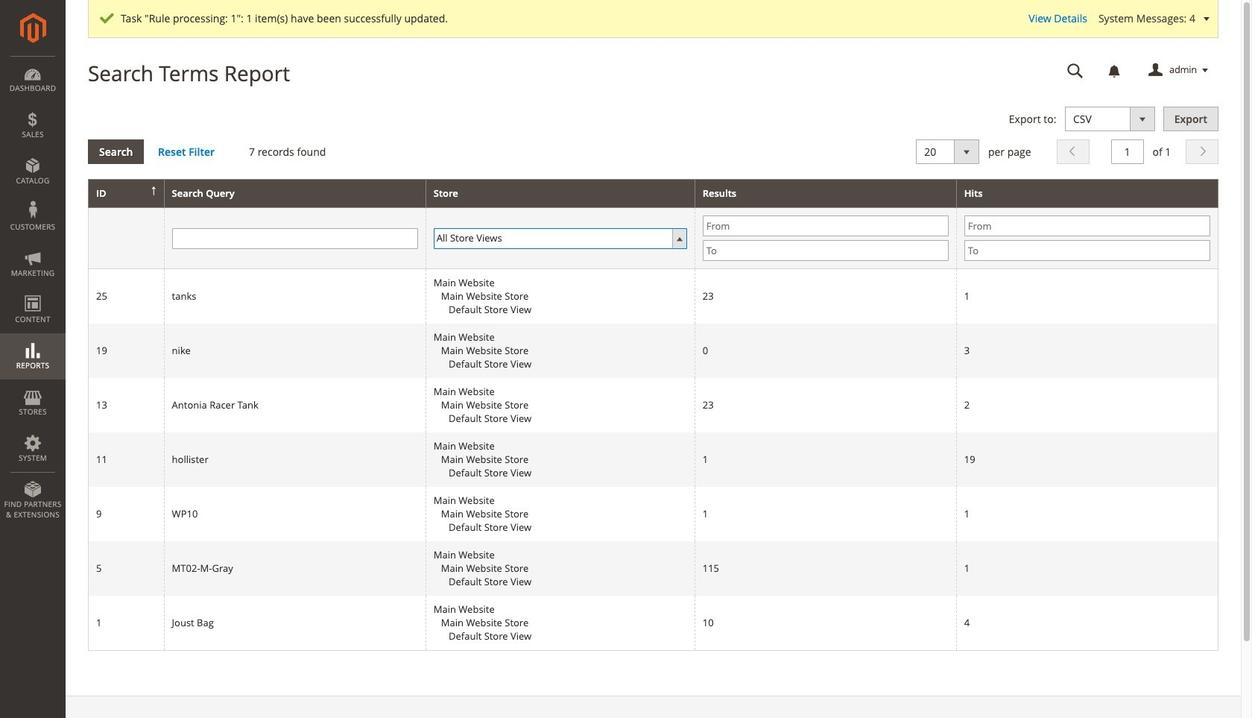 Task type: describe. For each thing, give the bounding box(es) containing it.
from text field for to text box
[[965, 216, 1211, 237]]

To text field
[[965, 240, 1211, 261]]

To text field
[[703, 240, 949, 261]]



Task type: locate. For each thing, give the bounding box(es) containing it.
from text field for to text field
[[703, 216, 949, 237]]

None text field
[[1112, 139, 1144, 164]]

None text field
[[1057, 57, 1095, 84], [172, 228, 418, 249], [1057, 57, 1095, 84], [172, 228, 418, 249]]

from text field up to text box
[[965, 216, 1211, 237]]

menu bar
[[0, 56, 66, 527]]

From text field
[[703, 216, 949, 237], [965, 216, 1211, 237]]

0 horizontal spatial from text field
[[703, 216, 949, 237]]

from text field up to text field
[[703, 216, 949, 237]]

1 from text field from the left
[[703, 216, 949, 237]]

2 from text field from the left
[[965, 216, 1211, 237]]

1 horizontal spatial from text field
[[965, 216, 1211, 237]]

magento admin panel image
[[20, 13, 46, 43]]



